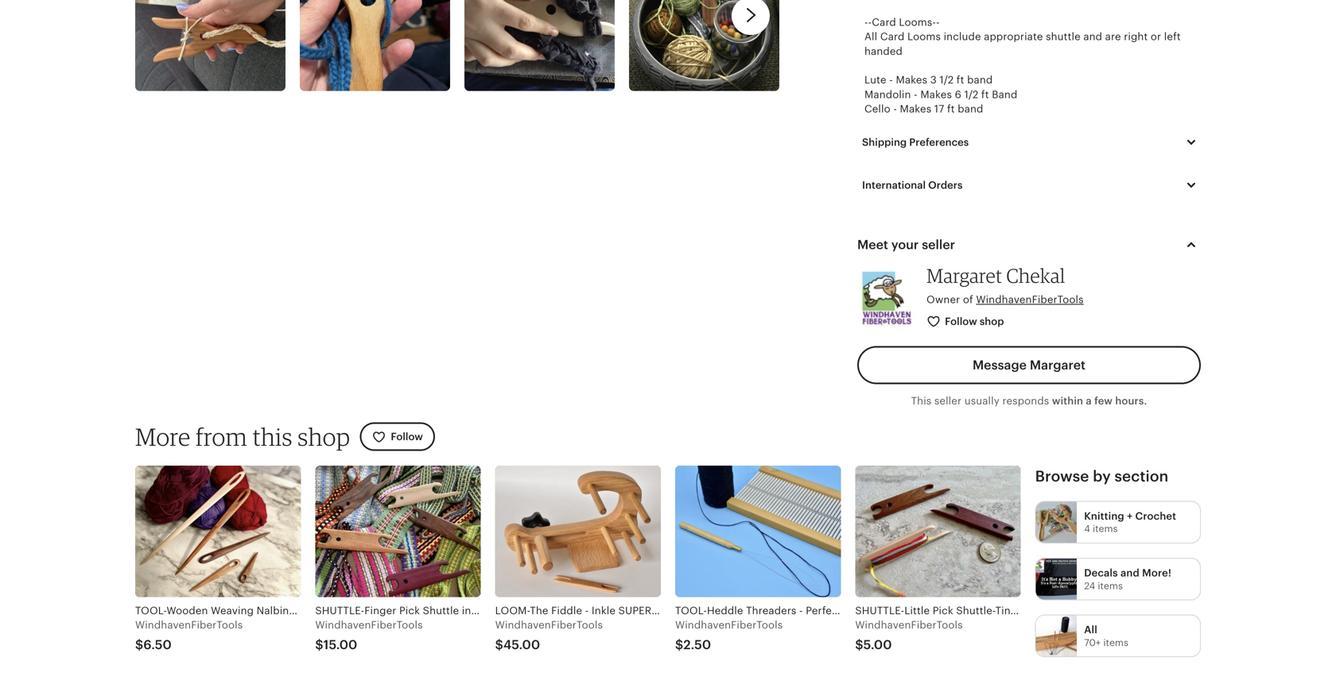 Task type: locate. For each thing, give the bounding box(es) containing it.
1 horizontal spatial shop
[[980, 316, 1005, 328]]

1 vertical spatial all
[[1085, 625, 1098, 637]]

2 vertical spatial makes
[[900, 103, 932, 115]]

all up handed at the top
[[865, 31, 878, 43]]

message margaret
[[973, 358, 1086, 373]]

ft
[[957, 74, 965, 86], [982, 89, 990, 101], [948, 103, 955, 115]]

5 $ from the left
[[856, 639, 864, 653]]

5.00
[[864, 639, 892, 653]]

windhavenfibertools
[[977, 294, 1084, 306], [135, 620, 243, 632], [315, 620, 423, 632], [495, 620, 603, 632], [676, 620, 783, 632], [856, 620, 963, 632]]

1 vertical spatial seller
[[935, 395, 962, 407]]

items down decals
[[1098, 581, 1123, 592]]

0 vertical spatial margaret
[[927, 264, 1003, 288]]

ft left band
[[982, 89, 990, 101]]

items right 70+
[[1104, 638, 1129, 649]]

seller inside dropdown button
[[922, 238, 956, 252]]

makes left 3
[[896, 74, 928, 86]]

0 horizontal spatial 1/2
[[940, 74, 954, 86]]

70+
[[1085, 638, 1101, 649]]

follow
[[945, 316, 978, 328], [391, 431, 423, 443]]

0 vertical spatial items
[[1093, 524, 1118, 535]]

follow inside follow button
[[391, 431, 423, 443]]

crochet
[[1136, 511, 1177, 523]]

usually
[[965, 395, 1000, 407]]

international
[[863, 180, 926, 191]]

0 horizontal spatial follow
[[391, 431, 423, 443]]

$ inside windhavenfibertools $ 5.00
[[856, 639, 864, 653]]

0 vertical spatial seller
[[922, 238, 956, 252]]

makes
[[896, 74, 928, 86], [921, 89, 953, 101], [900, 103, 932, 115]]

margaret
[[927, 264, 1003, 288], [1030, 358, 1086, 373]]

this seller usually responds within a few hours.
[[912, 395, 1148, 407]]

1 vertical spatial follow
[[391, 431, 423, 443]]

band down 6
[[958, 103, 984, 115]]

and left "are"
[[1084, 31, 1103, 43]]

margaret up of
[[927, 264, 1003, 288]]

windhavenfibertools $ 45.00
[[495, 620, 603, 653]]

owner
[[927, 294, 961, 306]]

0 horizontal spatial all
[[865, 31, 878, 43]]

0 horizontal spatial shop
[[298, 423, 350, 452]]

-
[[865, 16, 869, 28], [869, 16, 872, 28], [937, 16, 940, 28], [890, 74, 894, 86], [914, 89, 918, 101], [894, 103, 898, 115]]

all up 70+
[[1085, 625, 1098, 637]]

chekal
[[1007, 264, 1066, 288]]

and inside decals and more! 24 items
[[1121, 568, 1140, 580]]

band
[[968, 74, 993, 86], [958, 103, 984, 115]]

0 vertical spatial shop
[[980, 316, 1005, 328]]

1 horizontal spatial all
[[1085, 625, 1098, 637]]

+
[[1128, 511, 1133, 523]]

$ for 45.00
[[495, 639, 504, 653]]

0 vertical spatial all
[[865, 31, 878, 43]]

1 vertical spatial band
[[958, 103, 984, 115]]

$
[[135, 639, 143, 653], [315, 639, 324, 653], [495, 639, 504, 653], [676, 639, 684, 653], [856, 639, 864, 653]]

responds
[[1003, 395, 1050, 407]]

1/2
[[940, 74, 954, 86], [965, 89, 979, 101]]

margaret inside button
[[1030, 358, 1086, 373]]

tool-heddle threaders - perfect for small fine dent rigid heddle looms - useful tool for weaving spinning fiber arts image
[[676, 466, 841, 598]]

more from this shop
[[135, 423, 350, 452]]

0 vertical spatial makes
[[896, 74, 928, 86]]

3 $ from the left
[[495, 639, 504, 653]]

windhavenfibertools $ 15.00
[[315, 620, 423, 653]]

and left more!
[[1121, 568, 1140, 580]]

few
[[1095, 395, 1113, 407]]

preferences
[[910, 137, 969, 149]]

hours.
[[1116, 395, 1148, 407]]

windhavenfibertools up 5.00
[[856, 620, 963, 632]]

or
[[1151, 31, 1162, 43]]

decals and more! 24 items
[[1085, 568, 1172, 592]]

1 horizontal spatial 1/2
[[965, 89, 979, 101]]

seller
[[922, 238, 956, 252], [935, 395, 962, 407]]

see more listings in the all section image
[[1037, 616, 1078, 657]]

of
[[964, 294, 974, 306]]

1/2 right 6
[[965, 89, 979, 101]]

and
[[1084, 31, 1103, 43], [1121, 568, 1140, 580]]

$ inside windhavenfibertools $ 15.00
[[315, 639, 324, 653]]

makes down 3
[[921, 89, 953, 101]]

card
[[872, 16, 897, 28], [881, 31, 905, 43]]

lute
[[865, 74, 887, 86]]

items for decals
[[1098, 581, 1123, 592]]

items inside the knitting + crochet 4 items
[[1093, 524, 1118, 535]]

0 horizontal spatial margaret
[[927, 264, 1003, 288]]

6.50
[[143, 639, 172, 653]]

2 vertical spatial items
[[1104, 638, 1129, 649]]

items inside decals and more! 24 items
[[1098, 581, 1123, 592]]

ft up 6
[[957, 74, 965, 86]]

1 horizontal spatial follow
[[945, 316, 978, 328]]

all
[[865, 31, 878, 43], [1085, 625, 1098, 637]]

from
[[196, 423, 248, 452]]

message margaret button
[[858, 347, 1202, 385]]

knitting
[[1085, 511, 1125, 523]]

1 horizontal spatial margaret
[[1030, 358, 1086, 373]]

1 horizontal spatial and
[[1121, 568, 1140, 580]]

more
[[135, 423, 191, 452]]

0 vertical spatial follow
[[945, 316, 978, 328]]

decals
[[1085, 568, 1119, 580]]

1 vertical spatial and
[[1121, 568, 1140, 580]]

items inside 'all 70+ items'
[[1104, 638, 1129, 649]]

band up band
[[968, 74, 993, 86]]

1 vertical spatial ft
[[982, 89, 990, 101]]

orders
[[929, 180, 963, 191]]

browse by section
[[1036, 468, 1169, 485]]

0 vertical spatial and
[[1084, 31, 1103, 43]]

follow inside follow shop button
[[945, 316, 978, 328]]

seller right this
[[935, 395, 962, 407]]

2 vertical spatial ft
[[948, 103, 955, 115]]

$ inside windhavenfibertools $ 2.50
[[676, 639, 684, 653]]

follow for follow
[[391, 431, 423, 443]]

loom-the fiddle - inkle super tiny small travel sized weaving loom makes 34 inch band with shuttle lap table image
[[495, 466, 661, 598]]

ft right 17
[[948, 103, 955, 115]]

windhavenfibertools for 45.00
[[495, 620, 603, 632]]

are
[[1106, 31, 1122, 43]]

margaret up within
[[1030, 358, 1086, 373]]

0 horizontal spatial and
[[1084, 31, 1103, 43]]

include
[[944, 31, 982, 43]]

0 vertical spatial ft
[[957, 74, 965, 86]]

windhavenfibertools for 6.50
[[135, 620, 243, 632]]

windhavenfibertools down chekal on the right top of page
[[977, 294, 1084, 306]]

items
[[1093, 524, 1118, 535], [1098, 581, 1123, 592], [1104, 638, 1129, 649]]

windhavenfibertools up 2.50
[[676, 620, 783, 632]]

4 $ from the left
[[676, 639, 684, 653]]

2 horizontal spatial ft
[[982, 89, 990, 101]]

windhavenfibertools up 15.00
[[315, 620, 423, 632]]

knitting + crochet 4 items
[[1085, 511, 1177, 535]]

1 vertical spatial items
[[1098, 581, 1123, 592]]

windhavenfibertools up "45.00"
[[495, 620, 603, 632]]

items down knitting
[[1093, 524, 1118, 535]]

shuttle-little pick shuttle-tiny shuttle for thin delicate material-handmade of hardwoods-great for inkle card tablet weaving image
[[856, 466, 1021, 598]]

1 vertical spatial margaret
[[1030, 358, 1086, 373]]

windhavenfibertools up 6.50
[[135, 620, 243, 632]]

your
[[892, 238, 919, 252]]

$ inside windhavenfibertools $ 6.50
[[135, 639, 143, 653]]

2 $ from the left
[[315, 639, 324, 653]]

1 $ from the left
[[135, 639, 143, 653]]

follow shop
[[945, 316, 1005, 328]]

15.00
[[324, 639, 358, 653]]

$ inside the windhavenfibertools $ 45.00
[[495, 639, 504, 653]]

windhavenfibertools for 5.00
[[856, 620, 963, 632]]

makes left 17
[[900, 103, 932, 115]]

see more listings in the knitting + crochet section image
[[1037, 502, 1078, 544]]

1/2 right 3
[[940, 74, 954, 86]]

1 vertical spatial 1/2
[[965, 89, 979, 101]]

shop
[[980, 316, 1005, 328], [298, 423, 350, 452]]

shop right this
[[298, 423, 350, 452]]

all 70+ items
[[1085, 625, 1129, 649]]

shop down margaret chekal owner of windhavenfibertools
[[980, 316, 1005, 328]]

seller right your
[[922, 238, 956, 252]]



Task type: vqa. For each thing, say whether or not it's contained in the screenshot.


Task type: describe. For each thing, give the bounding box(es) containing it.
tool-wooden weaving nalbind tapestry viking needle shuttle in multiple sizes and exotic woods image
[[135, 466, 301, 598]]

section
[[1115, 468, 1169, 485]]

margaret chekal owner of windhavenfibertools
[[927, 264, 1084, 306]]

margaret inside margaret chekal owner of windhavenfibertools
[[927, 264, 1003, 288]]

windhavenfibertools for 15.00
[[315, 620, 423, 632]]

shuttle-finger pick shuttle in multiple exotic hardwoods for pick-up weaving work on inkle, card, tablet, tapestry, peg, small looms image
[[315, 466, 481, 598]]

shipping preferences button
[[851, 126, 1214, 159]]

2.50
[[684, 639, 712, 653]]

items for knitting
[[1093, 524, 1118, 535]]

0 horizontal spatial ft
[[948, 103, 955, 115]]

1 vertical spatial shop
[[298, 423, 350, 452]]

6
[[955, 89, 962, 101]]

follow button
[[360, 423, 435, 452]]

shop inside button
[[980, 316, 1005, 328]]

browse
[[1036, 468, 1090, 485]]

follow for follow shop
[[945, 316, 978, 328]]

0 vertical spatial 1/2
[[940, 74, 954, 86]]

meet your seller button
[[843, 226, 1216, 264]]

0 vertical spatial card
[[872, 16, 897, 28]]

3
[[931, 74, 937, 86]]

message
[[973, 358, 1027, 373]]

windhavenfibertools for 2.50
[[676, 620, 783, 632]]

international orders button
[[851, 169, 1214, 202]]

$ for 2.50
[[676, 639, 684, 653]]

appropriate
[[984, 31, 1044, 43]]

meet your seller
[[858, 238, 956, 252]]

shuttle
[[1046, 31, 1081, 43]]

17
[[935, 103, 945, 115]]

this
[[912, 395, 932, 407]]

45.00
[[504, 639, 540, 653]]

4
[[1085, 524, 1091, 535]]

cello
[[865, 103, 891, 115]]

24
[[1085, 581, 1096, 592]]

windhavenfibertools link
[[977, 294, 1084, 306]]

--card looms-- all card looms include appropriate shuttle and are right or left handed
[[865, 16, 1182, 57]]

and inside the --card looms-- all card looms include appropriate shuttle and are right or left handed
[[1084, 31, 1103, 43]]

all inside the --card looms-- all card looms include appropriate shuttle and are right or left handed
[[865, 31, 878, 43]]

international orders
[[863, 180, 963, 191]]

shipping
[[863, 137, 907, 149]]

right
[[1125, 31, 1149, 43]]

this
[[253, 423, 293, 452]]

1 vertical spatial card
[[881, 31, 905, 43]]

windhavenfibertools $ 2.50
[[676, 620, 783, 653]]

see more listings in the decals and more! section image
[[1037, 559, 1078, 600]]

within
[[1053, 395, 1084, 407]]

0 vertical spatial band
[[968, 74, 993, 86]]

1 horizontal spatial ft
[[957, 74, 965, 86]]

band
[[992, 89, 1018, 101]]

$ for 6.50
[[135, 639, 143, 653]]

looms
[[908, 31, 941, 43]]

handed
[[865, 45, 903, 57]]

lute - makes  3 1/2 ft band mandolin - makes 6 1/2 ft band cello - makes 17 ft band
[[865, 74, 1018, 115]]

looms-
[[900, 16, 937, 28]]

a
[[1087, 395, 1092, 407]]

$ for 15.00
[[315, 639, 324, 653]]

all inside 'all 70+ items'
[[1085, 625, 1098, 637]]

$ for 5.00
[[856, 639, 864, 653]]

meet
[[858, 238, 889, 252]]

windhavenfibertools $ 6.50
[[135, 620, 243, 653]]

1 vertical spatial makes
[[921, 89, 953, 101]]

by
[[1094, 468, 1111, 485]]

left
[[1165, 31, 1182, 43]]

shipping preferences
[[863, 137, 969, 149]]

mandolin
[[865, 89, 912, 101]]

follow shop button
[[915, 307, 1018, 337]]

windhavenfibertools inside margaret chekal owner of windhavenfibertools
[[977, 294, 1084, 306]]

more!
[[1143, 568, 1172, 580]]

windhavenfibertools $ 5.00
[[856, 620, 963, 653]]

margaret chekal image
[[858, 269, 917, 328]]



